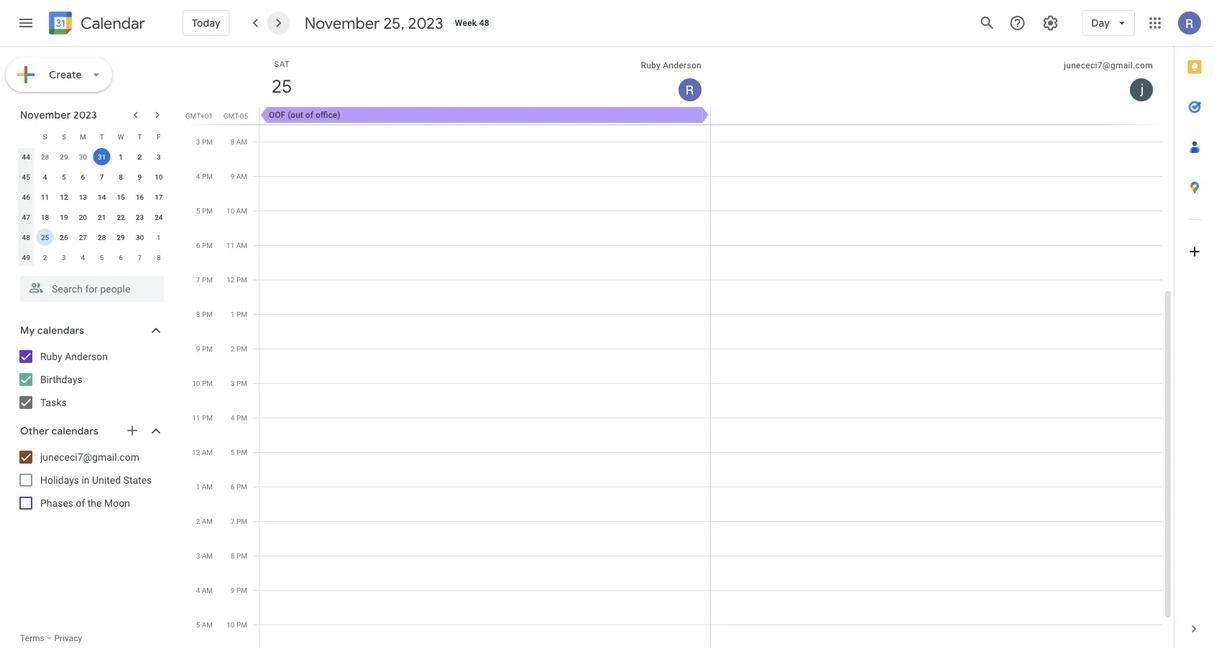 Task type: describe. For each thing, give the bounding box(es) containing it.
saturday, november 25 element
[[265, 70, 298, 103]]

holidays
[[40, 474, 79, 486]]

11 pm
[[192, 414, 213, 422]]

0 horizontal spatial 9 pm
[[196, 345, 213, 353]]

22 element
[[112, 209, 130, 226]]

0 vertical spatial 8 pm
[[196, 310, 213, 319]]

23 element
[[131, 209, 148, 226]]

1 s from the left
[[43, 132, 47, 141]]

in
[[82, 474, 90, 486]]

f
[[157, 132, 161, 141]]

16
[[136, 193, 144, 201]]

0 horizontal spatial 7 pm
[[196, 275, 213, 284]]

december 3 element
[[55, 249, 73, 266]]

25 inside column header
[[271, 74, 291, 98]]

8 down gmt-
[[231, 137, 235, 146]]

day button
[[1083, 6, 1136, 40]]

14
[[98, 193, 106, 201]]

17 element
[[150, 188, 167, 206]]

12 for 12 pm
[[227, 275, 235, 284]]

21 element
[[93, 209, 111, 226]]

2 for 2 pm
[[231, 345, 235, 353]]

the
[[88, 497, 102, 509]]

0 vertical spatial 48
[[480, 18, 490, 28]]

pm right 11 pm on the bottom left of page
[[237, 414, 247, 422]]

30 for october 30 element at the left
[[79, 152, 87, 161]]

pm left 2 pm
[[202, 345, 213, 353]]

am for 4 am
[[202, 586, 213, 595]]

8 right the 3 am
[[231, 552, 235, 560]]

28 for october 28 element
[[41, 152, 49, 161]]

december 8 element
[[150, 249, 167, 266]]

8 up 15 element
[[119, 173, 123, 181]]

december 7 element
[[131, 249, 148, 266]]

46
[[22, 193, 30, 201]]

ruby inside my calendars list
[[40, 351, 62, 362]]

pm up 1 pm
[[237, 275, 247, 284]]

5 am
[[196, 621, 213, 629]]

ruby inside 25 column header
[[641, 60, 661, 70]]

sat 25
[[271, 59, 291, 98]]

create button
[[6, 58, 112, 92]]

phases
[[40, 497, 73, 509]]

calendar element
[[46, 9, 145, 40]]

1 pm
[[231, 310, 247, 319]]

2 for december 2 element
[[43, 253, 47, 262]]

w
[[118, 132, 124, 141]]

23
[[136, 213, 144, 222]]

6 left december 7 element at the left top
[[119, 253, 123, 262]]

29 for the 29 'element'
[[117, 233, 125, 242]]

21
[[98, 213, 106, 222]]

47
[[22, 213, 30, 222]]

oof (out of office)
[[269, 110, 340, 120]]

ruby anderson inside 25 column header
[[641, 60, 702, 70]]

birthdays
[[40, 374, 83, 386]]

11 for 11 am
[[227, 241, 235, 250]]

5 left 10 am
[[196, 206, 200, 215]]

gmt-
[[224, 111, 240, 120]]

my
[[20, 324, 35, 337]]

13
[[79, 193, 87, 201]]

settings menu image
[[1042, 14, 1060, 32]]

am for 10 am
[[236, 206, 247, 215]]

12 for 12
[[60, 193, 68, 201]]

row containing s
[[17, 127, 168, 147]]

15 element
[[112, 188, 130, 206]]

november 25, 2023
[[305, 13, 444, 33]]

december 5 element
[[93, 249, 111, 266]]

holidays in united states
[[40, 474, 152, 486]]

row containing 44
[[17, 147, 168, 167]]

19
[[60, 213, 68, 222]]

25 cell
[[36, 227, 54, 247]]

pm down 1 pm
[[237, 345, 247, 353]]

29 for 'october 29' 'element'
[[60, 152, 68, 161]]

create
[[49, 68, 82, 81]]

28 element
[[93, 229, 111, 246]]

of inside other calendars list
[[76, 497, 85, 509]]

1 vertical spatial 7 pm
[[231, 517, 247, 526]]

10 up 11 pm on the bottom left of page
[[192, 379, 200, 388]]

Search for people text field
[[29, 276, 155, 302]]

7 down october 31, today "element" at the left top of the page
[[100, 173, 104, 181]]

pm left 12 pm
[[202, 275, 213, 284]]

15
[[117, 193, 125, 201]]

–
[[47, 634, 52, 644]]

junececi7@gmail.com inside other calendars list
[[40, 451, 139, 463]]

3 am
[[196, 552, 213, 560]]

4 right 11 pm on the bottom left of page
[[231, 414, 235, 422]]

4 down the 3 am
[[196, 586, 200, 595]]

calendar
[[81, 13, 145, 33]]

oof (out of office) row
[[253, 107, 1175, 124]]

0 horizontal spatial 3 pm
[[196, 137, 213, 146]]

9 inside november 2023 grid
[[138, 173, 142, 181]]

7 left 12 pm
[[196, 275, 200, 284]]

20
[[79, 213, 87, 222]]

4 right 10 element
[[196, 172, 200, 181]]

am for 2 am
[[202, 517, 213, 526]]

11 am
[[227, 241, 247, 250]]

9 up 10 am
[[231, 172, 235, 181]]

22
[[117, 213, 125, 222]]

30 for 30 element
[[136, 233, 144, 242]]

24
[[155, 213, 163, 222]]

10 element
[[150, 168, 167, 186]]

9 left 2 pm
[[196, 345, 200, 353]]

oof (out of office) button
[[259, 107, 711, 123]]

pm right 2 am
[[237, 517, 247, 526]]

13 element
[[74, 188, 92, 206]]

1 horizontal spatial 10 pm
[[227, 621, 247, 629]]

18 element
[[36, 209, 54, 226]]

25 inside cell
[[41, 233, 49, 242]]

row containing 48
[[17, 227, 168, 247]]

12 am
[[192, 448, 213, 457]]

pm up 2 pm
[[237, 310, 247, 319]]

17
[[155, 193, 163, 201]]

0 horizontal spatial 2023
[[73, 109, 97, 122]]

gmt-05
[[224, 111, 248, 120]]

pm right 12 am
[[237, 448, 247, 457]]

5 down 4 am
[[196, 621, 200, 629]]

other calendars button
[[3, 420, 178, 443]]

2 right october 31, today "element" at the left top of the page
[[138, 152, 142, 161]]

other
[[20, 425, 49, 438]]

6 up 13 element
[[81, 173, 85, 181]]

10 right 5 am
[[227, 621, 235, 629]]

31
[[98, 152, 106, 161]]

11 for 11
[[41, 193, 49, 201]]

november 2023
[[20, 109, 97, 122]]

20 element
[[74, 209, 92, 226]]

0 vertical spatial 5 pm
[[196, 206, 213, 215]]

25,
[[384, 13, 405, 33]]

terms – privacy
[[20, 634, 82, 644]]

states
[[123, 474, 152, 486]]

8 left 1 pm
[[196, 310, 200, 319]]

pm down "gmt+01"
[[202, 137, 213, 146]]

3 down f
[[157, 152, 161, 161]]

calendars for other calendars
[[52, 425, 99, 438]]

19 element
[[55, 209, 73, 226]]

pm up 12 am
[[202, 414, 213, 422]]

row containing 49
[[17, 247, 168, 268]]

week 48
[[455, 18, 490, 28]]

2 for 2 am
[[196, 517, 200, 526]]

5 up 12 element
[[62, 173, 66, 181]]



Task type: vqa. For each thing, say whether or not it's contained in the screenshot.
the bottom 2023
yes



Task type: locate. For each thing, give the bounding box(es) containing it.
am down 8 am
[[236, 172, 247, 181]]

1 vertical spatial 3 pm
[[231, 379, 247, 388]]

4 am
[[196, 586, 213, 595]]

7 row from the top
[[17, 247, 168, 268]]

4
[[196, 172, 200, 181], [43, 173, 47, 181], [81, 253, 85, 262], [231, 414, 235, 422], [196, 586, 200, 595]]

0 vertical spatial ruby
[[641, 60, 661, 70]]

of left the
[[76, 497, 85, 509]]

28 for 28 element on the left of the page
[[98, 233, 106, 242]]

am for 9 am
[[236, 172, 247, 181]]

0 horizontal spatial 28
[[41, 152, 49, 161]]

row containing 45
[[17, 167, 168, 187]]

november up october 28 element
[[20, 109, 71, 122]]

am for 5 am
[[202, 621, 213, 629]]

6 pm left 11 am
[[196, 241, 213, 250]]

30 right 'october 29' 'element'
[[79, 152, 87, 161]]

0 horizontal spatial s
[[43, 132, 47, 141]]

25 element
[[36, 229, 54, 246]]

44
[[22, 152, 30, 161]]

12 pm
[[227, 275, 247, 284]]

25
[[271, 74, 291, 98], [41, 233, 49, 242]]

week
[[455, 18, 477, 28]]

am down the 1 am
[[202, 517, 213, 526]]

12 down 11 am
[[227, 275, 235, 284]]

7 left december 8 'element'
[[138, 253, 142, 262]]

terms
[[20, 634, 44, 644]]

1 horizontal spatial 11
[[192, 414, 200, 422]]

1 horizontal spatial t
[[138, 132, 142, 141]]

2 vertical spatial 11
[[192, 414, 200, 422]]

1 horizontal spatial 6 pm
[[231, 483, 247, 491]]

sat
[[274, 59, 290, 68]]

1 vertical spatial 5 pm
[[231, 448, 247, 457]]

3 row from the top
[[17, 167, 168, 187]]

am down 05
[[236, 137, 247, 146]]

m
[[80, 132, 86, 141]]

1 vertical spatial 28
[[98, 233, 106, 242]]

0 horizontal spatial 25
[[41, 233, 49, 242]]

add other calendars image
[[125, 424, 140, 438]]

5 right december 4 element at left
[[100, 253, 104, 262]]

of inside button
[[306, 110, 314, 120]]

today
[[192, 17, 221, 29]]

8 pm right the 3 am
[[231, 552, 247, 560]]

t right m
[[100, 132, 104, 141]]

am for 1 am
[[202, 483, 213, 491]]

24 element
[[150, 209, 167, 226]]

1 vertical spatial 9 pm
[[231, 586, 247, 595]]

48 right week
[[480, 18, 490, 28]]

of
[[306, 110, 314, 120], [76, 497, 85, 509]]

9 left 10 element
[[138, 173, 142, 181]]

november 2023 grid
[[14, 127, 168, 268]]

18
[[41, 213, 49, 222]]

anderson inside my calendars list
[[65, 351, 108, 362]]

0 vertical spatial of
[[306, 110, 314, 120]]

1 row from the top
[[17, 127, 168, 147]]

0 vertical spatial calendars
[[37, 324, 84, 337]]

pm up 11 pm on the bottom left of page
[[202, 379, 213, 388]]

am up 12 pm
[[236, 241, 247, 250]]

2 horizontal spatial 11
[[227, 241, 235, 250]]

my calendars
[[20, 324, 84, 337]]

0 vertical spatial 7 pm
[[196, 275, 213, 284]]

7 right 2 am
[[231, 517, 235, 526]]

27
[[79, 233, 87, 242]]

2 am
[[196, 517, 213, 526]]

48 inside november 2023 grid
[[22, 233, 30, 242]]

oof
[[269, 110, 286, 120]]

0 vertical spatial junececi7@gmail.com
[[1065, 60, 1154, 70]]

None search field
[[0, 270, 178, 302]]

12 down 11 pm on the bottom left of page
[[192, 448, 200, 457]]

december 6 element
[[112, 249, 130, 266]]

5 pm
[[196, 206, 213, 215], [231, 448, 247, 457]]

8 right december 7 element at the left top
[[157, 253, 161, 262]]

1 vertical spatial junececi7@gmail.com
[[40, 451, 139, 463]]

calendars
[[37, 324, 84, 337], [52, 425, 99, 438]]

14 element
[[93, 188, 111, 206]]

1 vertical spatial anderson
[[65, 351, 108, 362]]

0 vertical spatial 4 pm
[[196, 172, 213, 181]]

row containing 47
[[17, 207, 168, 227]]

1 horizontal spatial anderson
[[663, 60, 702, 70]]

other calendars
[[20, 425, 99, 438]]

calendars down tasks
[[52, 425, 99, 438]]

0 horizontal spatial 5 pm
[[196, 206, 213, 215]]

48
[[480, 18, 490, 28], [22, 233, 30, 242]]

45
[[22, 173, 30, 181]]

0 vertical spatial 6 pm
[[196, 241, 213, 250]]

12 inside 12 element
[[60, 193, 68, 201]]

anderson inside 25 column header
[[663, 60, 702, 70]]

pm
[[202, 137, 213, 146], [202, 172, 213, 181], [202, 206, 213, 215], [202, 241, 213, 250], [202, 275, 213, 284], [237, 275, 247, 284], [202, 310, 213, 319], [237, 310, 247, 319], [202, 345, 213, 353], [237, 345, 247, 353], [202, 379, 213, 388], [237, 379, 247, 388], [202, 414, 213, 422], [237, 414, 247, 422], [237, 448, 247, 457], [237, 483, 247, 491], [237, 517, 247, 526], [237, 552, 247, 560], [237, 586, 247, 595], [237, 621, 247, 629]]

0 horizontal spatial 29
[[60, 152, 68, 161]]

11 for 11 pm
[[192, 414, 200, 422]]

31 cell
[[92, 147, 111, 167]]

8 am
[[231, 137, 247, 146]]

phases of the moon
[[40, 497, 130, 509]]

t
[[100, 132, 104, 141], [138, 132, 142, 141]]

1 vertical spatial november
[[20, 109, 71, 122]]

gmt+01
[[185, 111, 213, 120]]

1 vertical spatial 10 pm
[[227, 621, 247, 629]]

0 vertical spatial 3 pm
[[196, 137, 213, 146]]

12 element
[[55, 188, 73, 206]]

am up 2 am
[[202, 483, 213, 491]]

9 right 4 am
[[231, 586, 235, 595]]

am
[[236, 137, 247, 146], [236, 172, 247, 181], [236, 206, 247, 215], [236, 241, 247, 250], [202, 448, 213, 457], [202, 483, 213, 491], [202, 517, 213, 526], [202, 552, 213, 560], [202, 586, 213, 595], [202, 621, 213, 629]]

29 right 28 element on the left of the page
[[117, 233, 125, 242]]

main drawer image
[[17, 14, 35, 32]]

1 t from the left
[[100, 132, 104, 141]]

1 vertical spatial 2023
[[73, 109, 97, 122]]

4 pm
[[196, 172, 213, 181], [231, 414, 247, 422]]

row
[[17, 127, 168, 147], [17, 147, 168, 167], [17, 167, 168, 187], [17, 187, 168, 207], [17, 207, 168, 227], [17, 227, 168, 247], [17, 247, 168, 268]]

pm left 1 pm
[[202, 310, 213, 319]]

25 down sat
[[271, 74, 291, 98]]

9 pm left 2 pm
[[196, 345, 213, 353]]

terms link
[[20, 634, 44, 644]]

2
[[138, 152, 142, 161], [43, 253, 47, 262], [231, 345, 235, 353], [196, 517, 200, 526]]

3 down 2 pm
[[231, 379, 235, 388]]

9 pm
[[196, 345, 213, 353], [231, 586, 247, 595]]

my calendars list
[[3, 345, 178, 414]]

10 up 11 am
[[227, 206, 235, 215]]

28
[[41, 152, 49, 161], [98, 233, 106, 242]]

3 left december 4 element at left
[[62, 253, 66, 262]]

25 column header
[[260, 47, 711, 107]]

30 element
[[131, 229, 148, 246]]

0 vertical spatial 28
[[41, 152, 49, 161]]

5 right 12 am
[[231, 448, 235, 457]]

0 vertical spatial 9 pm
[[196, 345, 213, 353]]

1 horizontal spatial of
[[306, 110, 314, 120]]

0 horizontal spatial 11
[[41, 193, 49, 201]]

privacy
[[54, 634, 82, 644]]

7 pm right 2 am
[[231, 517, 247, 526]]

tasks
[[40, 397, 67, 409]]

8 inside 'element'
[[157, 253, 161, 262]]

0 horizontal spatial 4 pm
[[196, 172, 213, 181]]

11
[[41, 193, 49, 201], [227, 241, 235, 250], [192, 414, 200, 422]]

moon
[[104, 497, 130, 509]]

1 horizontal spatial 8 pm
[[231, 552, 247, 560]]

november for november 2023
[[20, 109, 71, 122]]

4 right 45
[[43, 173, 47, 181]]

6 left 11 am
[[196, 241, 200, 250]]

3 pm down "gmt+01"
[[196, 137, 213, 146]]

s up october 28 element
[[43, 132, 47, 141]]

2 down the 1 am
[[196, 517, 200, 526]]

05
[[240, 111, 248, 120]]

calendars for my calendars
[[37, 324, 84, 337]]

1 horizontal spatial s
[[62, 132, 66, 141]]

9 pm right 4 am
[[231, 586, 247, 595]]

1 vertical spatial of
[[76, 497, 85, 509]]

anderson down my calendars dropdown button
[[65, 351, 108, 362]]

december 4 element
[[74, 249, 92, 266]]

1 am
[[196, 483, 213, 491]]

of right (out at left
[[306, 110, 314, 120]]

1 vertical spatial 30
[[136, 233, 144, 242]]

october 30 element
[[74, 148, 92, 165]]

9 am
[[231, 172, 247, 181]]

1 down 12 am
[[196, 483, 200, 491]]

4 pm right 11 pm on the bottom left of page
[[231, 414, 247, 422]]

junececi7@gmail.com
[[1065, 60, 1154, 70], [40, 451, 139, 463]]

1 vertical spatial 11
[[227, 241, 235, 250]]

6 right the 1 am
[[231, 483, 235, 491]]

calendar heading
[[78, 13, 145, 33]]

5 inside 'element'
[[100, 253, 104, 262]]

october 28 element
[[36, 148, 54, 165]]

0 horizontal spatial 12
[[60, 193, 68, 201]]

0 horizontal spatial ruby
[[40, 351, 62, 362]]

5 row from the top
[[17, 207, 168, 227]]

0 vertical spatial 10 pm
[[192, 379, 213, 388]]

1 horizontal spatial 9 pm
[[231, 586, 247, 595]]

2 row from the top
[[17, 147, 168, 167]]

0 vertical spatial 11
[[41, 193, 49, 201]]

t right w
[[138, 132, 142, 141]]

49
[[22, 253, 30, 262]]

2 down 1 pm
[[231, 345, 235, 353]]

9
[[231, 172, 235, 181], [138, 173, 142, 181], [196, 345, 200, 353], [231, 586, 235, 595]]

1 horizontal spatial november
[[305, 13, 380, 33]]

junececi7@gmail.com inside "25" grid
[[1065, 60, 1154, 70]]

1 vertical spatial 4 pm
[[231, 414, 247, 422]]

6
[[81, 173, 85, 181], [196, 241, 200, 250], [119, 253, 123, 262], [231, 483, 235, 491]]

1 horizontal spatial 3 pm
[[231, 379, 247, 388]]

5
[[62, 173, 66, 181], [196, 206, 200, 215], [100, 253, 104, 262], [231, 448, 235, 457], [196, 621, 200, 629]]

10 inside 10 element
[[155, 173, 163, 181]]

row containing 46
[[17, 187, 168, 207]]

0 horizontal spatial of
[[76, 497, 85, 509]]

november for november 25, 2023
[[305, 13, 380, 33]]

anderson up oof (out of office) row
[[663, 60, 702, 70]]

11 element
[[36, 188, 54, 206]]

0 horizontal spatial 10 pm
[[192, 379, 213, 388]]

pm right 4 am
[[237, 586, 247, 595]]

day
[[1092, 17, 1111, 29]]

27 element
[[74, 229, 92, 246]]

1 vertical spatial 8 pm
[[231, 552, 247, 560]]

1 horizontal spatial junececi7@gmail.com
[[1065, 60, 1154, 70]]

2023 up m
[[73, 109, 97, 122]]

1 horizontal spatial 12
[[192, 448, 200, 457]]

2 left december 3 element
[[43, 253, 47, 262]]

tab list
[[1175, 47, 1215, 609]]

0 vertical spatial 12
[[60, 193, 68, 201]]

united
[[92, 474, 121, 486]]

my calendars button
[[3, 319, 178, 342]]

29 element
[[112, 229, 130, 246]]

0 vertical spatial november
[[305, 13, 380, 33]]

1 horizontal spatial 5 pm
[[231, 448, 247, 457]]

4 row from the top
[[17, 187, 168, 207]]

pm left the 9 am on the top left of page
[[202, 172, 213, 181]]

1 horizontal spatial 25
[[271, 74, 291, 98]]

1 horizontal spatial 28
[[98, 233, 106, 242]]

1 horizontal spatial ruby anderson
[[641, 60, 702, 70]]

privacy link
[[54, 634, 82, 644]]

26 element
[[55, 229, 73, 246]]

26
[[60, 233, 68, 242]]

1 for 1 am
[[196, 483, 200, 491]]

2023
[[408, 13, 444, 33], [73, 109, 97, 122]]

row group inside november 2023 grid
[[17, 147, 168, 268]]

6 row from the top
[[17, 227, 168, 247]]

4 left december 5 'element'
[[81, 253, 85, 262]]

0 vertical spatial 2023
[[408, 13, 444, 33]]

1 vertical spatial 25
[[41, 233, 49, 242]]

1 horizontal spatial ruby
[[641, 60, 661, 70]]

3 down "gmt+01"
[[196, 137, 200, 146]]

0 horizontal spatial 48
[[22, 233, 30, 242]]

1 horizontal spatial 4 pm
[[231, 414, 247, 422]]

1 vertical spatial ruby
[[40, 351, 62, 362]]

november
[[305, 13, 380, 33], [20, 109, 71, 122]]

8
[[231, 137, 235, 146], [119, 173, 123, 181], [157, 253, 161, 262], [196, 310, 200, 319], [231, 552, 235, 560]]

anderson
[[663, 60, 702, 70], [65, 351, 108, 362]]

0 vertical spatial 29
[[60, 152, 68, 161]]

(out
[[288, 110, 303, 120]]

11 right "46"
[[41, 193, 49, 201]]

7
[[100, 173, 104, 181], [138, 253, 142, 262], [196, 275, 200, 284], [231, 517, 235, 526]]

am for 12 am
[[202, 448, 213, 457]]

3 pm down 2 pm
[[231, 379, 247, 388]]

30 right the 29 'element'
[[136, 233, 144, 242]]

1 for 1 pm
[[231, 310, 235, 319]]

october 31, today element
[[93, 148, 111, 165]]

6 pm right the 1 am
[[231, 483, 247, 491]]

am down 2 am
[[202, 552, 213, 560]]

1 horizontal spatial 7 pm
[[231, 517, 247, 526]]

12
[[60, 193, 68, 201], [227, 275, 235, 284], [192, 448, 200, 457]]

3 down 2 am
[[196, 552, 200, 560]]

am up the 1 am
[[202, 448, 213, 457]]

0 horizontal spatial november
[[20, 109, 71, 122]]

december 1 element
[[150, 229, 167, 246]]

16 element
[[131, 188, 148, 206]]

1 vertical spatial 48
[[22, 233, 30, 242]]

row group
[[17, 147, 168, 268]]

am down the 3 am
[[202, 586, 213, 595]]

0 horizontal spatial junececi7@gmail.com
[[40, 451, 139, 463]]

0 horizontal spatial 30
[[79, 152, 87, 161]]

pm down 2 pm
[[237, 379, 247, 388]]

2 horizontal spatial 12
[[227, 275, 235, 284]]

2 vertical spatial 12
[[192, 448, 200, 457]]

7 pm
[[196, 275, 213, 284], [231, 517, 247, 526]]

1 horizontal spatial 48
[[480, 18, 490, 28]]

0 horizontal spatial t
[[100, 132, 104, 141]]

am for 8 am
[[236, 137, 247, 146]]

0 vertical spatial 25
[[271, 74, 291, 98]]

ruby anderson inside my calendars list
[[40, 351, 108, 362]]

ruby
[[641, 60, 661, 70], [40, 351, 62, 362]]

calendars right my
[[37, 324, 84, 337]]

1 horizontal spatial 30
[[136, 233, 144, 242]]

1 vertical spatial 29
[[117, 233, 125, 242]]

3 pm
[[196, 137, 213, 146], [231, 379, 247, 388]]

12 for 12 am
[[192, 448, 200, 457]]

0 horizontal spatial anderson
[[65, 351, 108, 362]]

10 pm up 11 pm on the bottom left of page
[[192, 379, 213, 388]]

2 pm
[[231, 345, 247, 353]]

november left 25,
[[305, 13, 380, 33]]

11 inside 11 "element"
[[41, 193, 49, 201]]

1 right 31 cell
[[119, 152, 123, 161]]

pm right the 3 am
[[237, 552, 247, 560]]

0 vertical spatial anderson
[[663, 60, 702, 70]]

1 vertical spatial calendars
[[52, 425, 99, 438]]

am down the 9 am on the top left of page
[[236, 206, 247, 215]]

row group containing 44
[[17, 147, 168, 268]]

28 right 44
[[41, 152, 49, 161]]

other calendars list
[[3, 446, 178, 515]]

pm left 10 am
[[202, 206, 213, 215]]

0 vertical spatial ruby anderson
[[641, 60, 702, 70]]

pm right 5 am
[[237, 621, 247, 629]]

1
[[119, 152, 123, 161], [157, 233, 161, 242], [231, 310, 235, 319], [196, 483, 200, 491]]

today button
[[183, 6, 230, 40]]

1 for december 1 element
[[157, 233, 161, 242]]

2 t from the left
[[138, 132, 142, 141]]

30
[[79, 152, 87, 161], [136, 233, 144, 242]]

ruby anderson up oof (out of office) row
[[641, 60, 702, 70]]

pm right the 1 am
[[237, 483, 247, 491]]

ruby anderson
[[641, 60, 702, 70], [40, 351, 108, 362]]

1 vertical spatial 12
[[227, 275, 235, 284]]

am down 4 am
[[202, 621, 213, 629]]

2 s from the left
[[62, 132, 66, 141]]

pm left 11 am
[[202, 241, 213, 250]]

25 left 26
[[41, 233, 49, 242]]

10 am
[[227, 206, 247, 215]]

1 horizontal spatial 29
[[117, 233, 125, 242]]

1 vertical spatial 6 pm
[[231, 483, 247, 491]]

ruby anderson up birthdays
[[40, 351, 108, 362]]

29
[[60, 152, 68, 161], [117, 233, 125, 242]]

1 vertical spatial ruby anderson
[[40, 351, 108, 362]]

am for 3 am
[[202, 552, 213, 560]]

48 left 25 element
[[22, 233, 30, 242]]

october 29 element
[[55, 148, 73, 165]]

am for 11 am
[[236, 241, 247, 250]]

0 horizontal spatial ruby anderson
[[40, 351, 108, 362]]

5 pm right 12 am
[[231, 448, 247, 457]]

december 2 element
[[36, 249, 54, 266]]

6 pm
[[196, 241, 213, 250], [231, 483, 247, 491]]

4 pm left the 9 am on the top left of page
[[196, 172, 213, 181]]

1 horizontal spatial 2023
[[408, 13, 444, 33]]

29 right october 28 element
[[60, 152, 68, 161]]

0 horizontal spatial 8 pm
[[196, 310, 213, 319]]

junececi7@gmail.com up in
[[40, 451, 139, 463]]

25 grid
[[184, 47, 1175, 649]]

office)
[[316, 110, 340, 120]]

0 vertical spatial 30
[[79, 152, 87, 161]]

0 horizontal spatial 6 pm
[[196, 241, 213, 250]]



